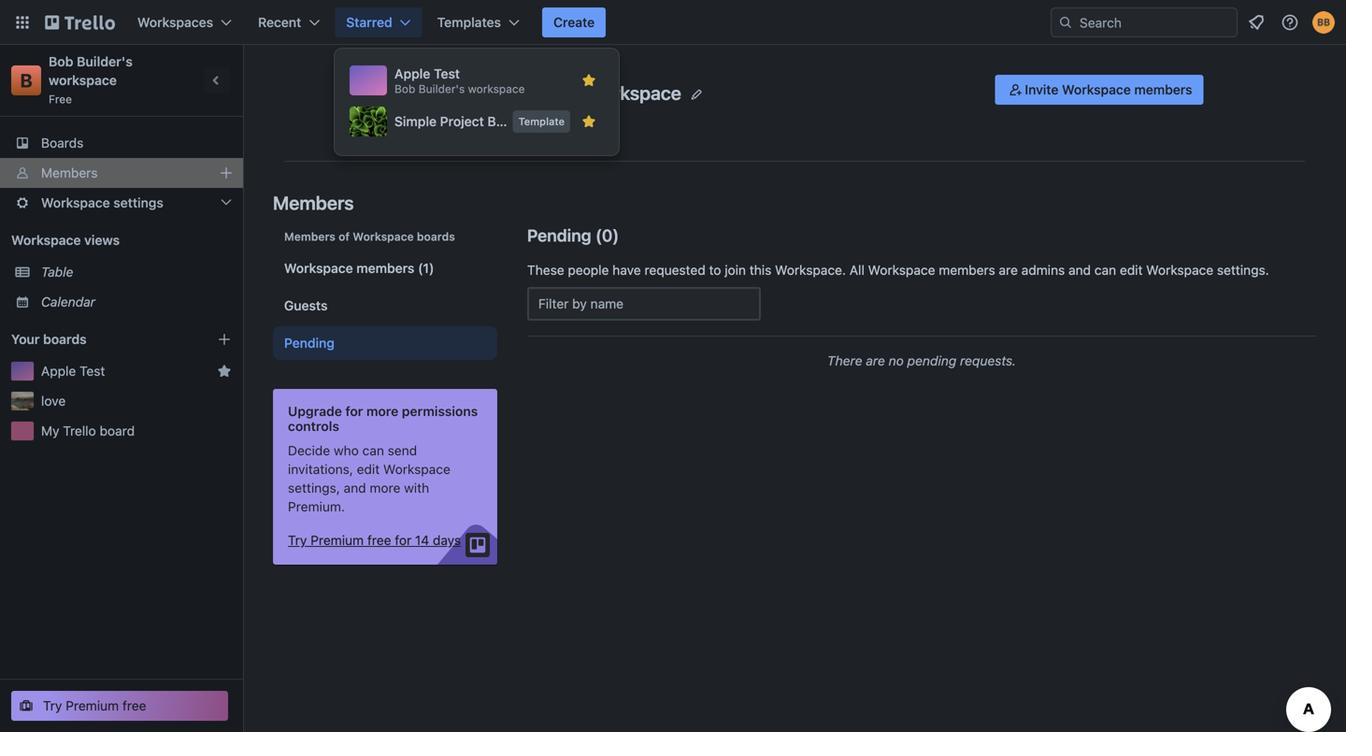 Task type: vqa. For each thing, say whether or not it's contained in the screenshot.
'board'
yes



Task type: locate. For each thing, give the bounding box(es) containing it.
test up project on the top left of page
[[434, 66, 460, 81]]

more left with
[[370, 480, 401, 496]]

can right who
[[362, 443, 384, 458]]

guests
[[284, 298, 328, 313]]

workspace up "guests"
[[284, 260, 353, 276]]

test for apple test bob builder's workspace
[[434, 66, 460, 81]]

1 horizontal spatial for
[[395, 533, 412, 548]]

Filter by name text field
[[527, 287, 761, 321]]

boards
[[41, 135, 84, 151]]

0 horizontal spatial pending
[[284, 335, 335, 351]]

workspace
[[1062, 82, 1131, 97], [41, 195, 110, 210], [353, 230, 414, 243], [11, 232, 81, 248], [284, 260, 353, 276], [868, 262, 936, 278], [1147, 262, 1214, 278], [383, 461, 451, 477]]

pending down "guests"
[[284, 335, 335, 351]]

1 horizontal spatial edit
[[1120, 262, 1143, 278]]

these
[[527, 262, 565, 278]]

builder's up project on the top left of page
[[419, 82, 465, 95]]

and down who
[[344, 480, 366, 496]]

apple inside the apple test bob builder's workspace
[[395, 66, 430, 81]]

apple for apple test bob builder's workspace
[[395, 66, 430, 81]]

starred icon image down add board "image"
[[217, 364, 232, 379]]

test down your boards with 3 items element
[[80, 363, 105, 379]]

requested
[[645, 262, 706, 278]]

1 vertical spatial for
[[395, 533, 412, 548]]

builder's down back to home image at left
[[77, 54, 133, 69]]

b inside 'button'
[[422, 83, 443, 122]]

edit inside upgrade for more permissions controls decide who can send invitations, edit workspace settings, and more with premium.
[[357, 461, 380, 477]]

are left admins
[[999, 262, 1018, 278]]

private
[[489, 108, 525, 121]]

members down boards
[[41, 165, 98, 180]]

1 vertical spatial members
[[273, 192, 354, 214]]

members
[[1135, 82, 1193, 97], [357, 260, 415, 276], [939, 262, 996, 278]]

upgrade
[[288, 403, 342, 419]]

1 horizontal spatial try
[[288, 533, 307, 548]]

premium.
[[288, 499, 345, 514]]

my trello board
[[41, 423, 135, 439]]

1 vertical spatial try
[[43, 698, 62, 713]]

0 vertical spatial premium
[[311, 533, 364, 548]]

0 horizontal spatial boards
[[43, 331, 87, 347]]

1 horizontal spatial free
[[367, 533, 391, 548]]

1 horizontal spatial test
[[434, 66, 460, 81]]

edit
[[1120, 262, 1143, 278], [357, 461, 380, 477]]

1 vertical spatial edit
[[357, 461, 380, 477]]

0 horizontal spatial are
[[866, 353, 885, 368]]

this
[[750, 262, 772, 278]]

2 vertical spatial starred icon image
[[217, 364, 232, 379]]

for right upgrade
[[345, 403, 363, 419]]

controls
[[288, 418, 339, 434]]

bob for bob builder's workspace free
[[49, 54, 73, 69]]

pending up these
[[527, 225, 592, 245]]

bob up simple
[[395, 82, 416, 95]]

1 vertical spatial test
[[80, 363, 105, 379]]

calendar
[[41, 294, 95, 310]]

1 vertical spatial starred icon image
[[582, 114, 597, 129]]

are left no
[[866, 353, 885, 368]]

1 horizontal spatial builder's
[[419, 82, 465, 95]]

try premium free
[[43, 698, 146, 713]]

workspace up with
[[383, 461, 451, 477]]

workspace up free
[[49, 72, 117, 88]]

free for try premium free
[[122, 698, 146, 713]]

0 vertical spatial can
[[1095, 262, 1117, 278]]

bob inside bob builder's workspace free
[[49, 54, 73, 69]]

members down members of workspace boards
[[357, 260, 415, 276]]

can right admins
[[1095, 262, 1117, 278]]

1 vertical spatial can
[[362, 443, 384, 458]]

pending
[[908, 353, 957, 368]]

members left admins
[[939, 262, 996, 278]]

workspaces button
[[126, 7, 243, 37]]

can
[[1095, 262, 1117, 278], [362, 443, 384, 458]]

workspace inside dropdown button
[[41, 195, 110, 210]]

primary element
[[0, 0, 1347, 45]]

edit down who
[[357, 461, 380, 477]]

0 vertical spatial edit
[[1120, 262, 1143, 278]]

more up send
[[366, 403, 399, 419]]

starred icon image down create button at the left
[[582, 73, 597, 88]]

create
[[554, 14, 595, 30]]

1 horizontal spatial workspace
[[468, 82, 525, 95]]

b
[[20, 69, 32, 91], [422, 83, 443, 122]]

0 notifications image
[[1246, 11, 1268, 34]]

test inside the apple test bob builder's workspace
[[434, 66, 460, 81]]

apple
[[395, 66, 430, 81], [41, 363, 76, 379]]

workspace right invite
[[1062, 82, 1131, 97]]

2 horizontal spatial builder's
[[508, 82, 584, 104]]

bob builder's workspace link
[[49, 54, 136, 88]]

simple project board template
[[395, 114, 565, 129]]

no
[[889, 353, 904, 368]]

workspace settings
[[41, 195, 163, 210]]

boards up (1) on the left
[[417, 230, 455, 243]]

members up of
[[273, 192, 354, 214]]

0 horizontal spatial workspace
[[49, 72, 117, 88]]

2 horizontal spatial workspace
[[588, 82, 682, 104]]

1 vertical spatial apple
[[41, 363, 76, 379]]

join
[[725, 262, 746, 278]]

recent button
[[247, 7, 331, 37]]

0 vertical spatial free
[[367, 533, 391, 548]]

and right admins
[[1069, 262, 1091, 278]]

1 horizontal spatial b
[[422, 83, 443, 122]]

create button
[[542, 7, 606, 37]]

and inside upgrade for more permissions controls decide who can send invitations, edit workspace settings, and more with premium.
[[344, 480, 366, 496]]

workspace
[[49, 72, 117, 88], [588, 82, 682, 104], [468, 82, 525, 95]]

free
[[367, 533, 391, 548], [122, 698, 146, 713]]

( 0 )
[[596, 225, 619, 245]]

more
[[366, 403, 399, 419], [370, 480, 401, 496]]

simple
[[395, 114, 437, 129]]

1 horizontal spatial premium
[[311, 533, 364, 548]]

decide
[[288, 443, 330, 458]]

workspace inside button
[[1062, 82, 1131, 97]]

try
[[288, 533, 307, 548], [43, 698, 62, 713]]

for
[[345, 403, 363, 419], [395, 533, 412, 548]]

0 horizontal spatial free
[[122, 698, 146, 713]]

try for try premium free for 14 days
[[288, 533, 307, 548]]

1 vertical spatial and
[[344, 480, 366, 496]]

love
[[41, 393, 66, 409]]

your
[[11, 331, 40, 347]]

1 vertical spatial premium
[[66, 698, 119, 713]]

0 vertical spatial try
[[288, 533, 307, 548]]

workspace settings button
[[0, 188, 243, 218]]

builder's inside bob builder's workspace free
[[77, 54, 133, 69]]

0 horizontal spatial and
[[344, 480, 366, 496]]

workspace up table
[[11, 232, 81, 248]]

bob up free
[[49, 54, 73, 69]]

1 horizontal spatial apple
[[395, 66, 430, 81]]

2 horizontal spatial bob
[[470, 82, 504, 104]]

of
[[339, 230, 350, 243]]

test
[[434, 66, 460, 81], [80, 363, 105, 379]]

members
[[41, 165, 98, 180], [273, 192, 354, 214], [284, 230, 336, 243]]

bob inside the apple test bob builder's workspace
[[395, 82, 416, 95]]

workspace for bob builder's workspace
[[588, 82, 682, 104]]

0 vertical spatial are
[[999, 262, 1018, 278]]

0 horizontal spatial bob
[[49, 54, 73, 69]]

members down search 'field'
[[1135, 82, 1193, 97]]

0 horizontal spatial test
[[80, 363, 105, 379]]

0 horizontal spatial premium
[[66, 698, 119, 713]]

1 horizontal spatial bob
[[395, 82, 416, 95]]

apple up simple
[[395, 66, 430, 81]]

1 vertical spatial free
[[122, 698, 146, 713]]

admins
[[1022, 262, 1065, 278]]

boards up apple test at left
[[43, 331, 87, 347]]

pending
[[527, 225, 592, 245], [284, 335, 335, 351]]

0 horizontal spatial try
[[43, 698, 62, 713]]

starred icon image
[[582, 73, 597, 88], [582, 114, 597, 129], [217, 364, 232, 379]]

permissions
[[402, 403, 478, 419]]

1 horizontal spatial can
[[1095, 262, 1117, 278]]

for inside upgrade for more permissions controls decide who can send invitations, edit workspace settings, and more with premium.
[[345, 403, 363, 419]]

workspace down primary element
[[588, 82, 682, 104]]

workspace up workspace views
[[41, 195, 110, 210]]

1 horizontal spatial and
[[1069, 262, 1091, 278]]

0 horizontal spatial builder's
[[77, 54, 133, 69]]

boards
[[417, 230, 455, 243], [43, 331, 87, 347]]

templates
[[437, 14, 501, 30]]

0 horizontal spatial edit
[[357, 461, 380, 477]]

upgrade for more permissions controls decide who can send invitations, edit workspace settings, and more with premium.
[[288, 403, 478, 514]]

premium for try premium free for 14 days
[[311, 533, 364, 548]]

settings.
[[1217, 262, 1270, 278]]

try for try premium free
[[43, 698, 62, 713]]

0 horizontal spatial can
[[362, 443, 384, 458]]

1 horizontal spatial pending
[[527, 225, 592, 245]]

for inside button
[[395, 533, 412, 548]]

for left '14'
[[395, 533, 412, 548]]

0 vertical spatial pending
[[527, 225, 592, 245]]

members left of
[[284, 230, 336, 243]]

0 horizontal spatial apple
[[41, 363, 76, 379]]

0 vertical spatial for
[[345, 403, 363, 419]]

apple test bob builder's workspace
[[395, 66, 525, 95]]

builder's up template
[[508, 82, 584, 104]]

0 vertical spatial members
[[41, 165, 98, 180]]

1 vertical spatial boards
[[43, 331, 87, 347]]

workspace.
[[775, 262, 846, 278]]

test for apple test
[[80, 363, 105, 379]]

workspace up private
[[468, 82, 525, 95]]

workspace right of
[[353, 230, 414, 243]]

bob up "simple project board template"
[[470, 82, 504, 104]]

edit right admins
[[1120, 262, 1143, 278]]

guests link
[[273, 289, 497, 323]]

0 vertical spatial test
[[434, 66, 460, 81]]

1 horizontal spatial boards
[[417, 230, 455, 243]]

0 horizontal spatial b
[[20, 69, 32, 91]]

apple up love
[[41, 363, 76, 379]]

days
[[433, 533, 461, 548]]

0 vertical spatial apple
[[395, 66, 430, 81]]

bob
[[49, 54, 73, 69], [470, 82, 504, 104], [395, 82, 416, 95]]

)
[[613, 225, 619, 245]]

starred icon image down bob builder's workspace
[[582, 114, 597, 129]]

builder's for bob builder's workspace free
[[77, 54, 133, 69]]

0 vertical spatial and
[[1069, 262, 1091, 278]]

0 horizontal spatial for
[[345, 403, 363, 419]]

are
[[999, 262, 1018, 278], [866, 353, 885, 368]]

2 horizontal spatial members
[[1135, 82, 1193, 97]]

workspace inside bob builder's workspace free
[[49, 72, 117, 88]]



Task type: describe. For each thing, give the bounding box(es) containing it.
workspace views
[[11, 232, 120, 248]]

settings
[[113, 195, 163, 210]]

b button
[[404, 75, 461, 131]]

workspace right all
[[868, 262, 936, 278]]

1 vertical spatial more
[[370, 480, 401, 496]]

free for try premium free for 14 days
[[367, 533, 391, 548]]

members link
[[0, 158, 243, 188]]

views
[[84, 232, 120, 248]]

2 vertical spatial members
[[284, 230, 336, 243]]

search image
[[1059, 15, 1073, 30]]

table link
[[41, 263, 232, 281]]

premium for try premium free
[[66, 698, 119, 713]]

(
[[596, 225, 602, 245]]

your boards
[[11, 331, 87, 347]]

settings,
[[288, 480, 340, 496]]

sm image
[[1006, 80, 1025, 99]]

love link
[[41, 392, 232, 411]]

1 vertical spatial pending
[[284, 335, 335, 351]]

1 horizontal spatial members
[[939, 262, 996, 278]]

workspace left settings.
[[1147, 262, 1214, 278]]

1 vertical spatial are
[[866, 353, 885, 368]]

try premium free button
[[11, 691, 228, 721]]

invite
[[1025, 82, 1059, 97]]

my trello board link
[[41, 422, 232, 440]]

members inside button
[[1135, 82, 1193, 97]]

builder's inside the apple test bob builder's workspace
[[419, 82, 465, 95]]

try premium free for 14 days
[[288, 533, 461, 548]]

free
[[49, 93, 72, 106]]

requests.
[[960, 353, 1017, 368]]

invite workspace members
[[1025, 82, 1193, 97]]

who
[[334, 443, 359, 458]]

14
[[415, 533, 429, 548]]

bob builder's workspace
[[470, 82, 682, 104]]

starred button
[[335, 7, 422, 37]]

with
[[404, 480, 429, 496]]

my
[[41, 423, 59, 439]]

members of workspace boards
[[284, 230, 455, 243]]

your boards with 3 items element
[[11, 328, 189, 351]]

people
[[568, 262, 609, 278]]

apple test
[[41, 363, 105, 379]]

can inside upgrade for more permissions controls decide who can send invitations, edit workspace settings, and more with premium.
[[362, 443, 384, 458]]

back to home image
[[45, 7, 115, 37]]

board
[[488, 114, 524, 129]]

workspace navigation collapse icon image
[[204, 67, 230, 94]]

apple test link
[[41, 362, 209, 381]]

0
[[602, 225, 613, 245]]

bob builder's workspace free
[[49, 54, 136, 106]]

invite workspace members button
[[995, 75, 1204, 105]]

0 vertical spatial more
[[366, 403, 399, 419]]

trello
[[63, 423, 96, 439]]

board
[[100, 423, 135, 439]]

and for settings,
[[344, 480, 366, 496]]

builder's for bob builder's workspace
[[508, 82, 584, 104]]

b link
[[11, 65, 41, 95]]

workspace for bob builder's workspace free
[[49, 72, 117, 88]]

b for 'b' 'button'
[[422, 83, 443, 122]]

(1)
[[418, 260, 434, 276]]

0 horizontal spatial members
[[357, 260, 415, 276]]

0 vertical spatial boards
[[417, 230, 455, 243]]

add board image
[[217, 332, 232, 347]]

table
[[41, 264, 73, 280]]

0 vertical spatial starred icon image
[[582, 73, 597, 88]]

workspace inside the apple test bob builder's workspace
[[468, 82, 525, 95]]

bob for bob builder's workspace
[[470, 82, 504, 104]]

workspace inside upgrade for more permissions controls decide who can send invitations, edit workspace settings, and more with premium.
[[383, 461, 451, 477]]

starred
[[346, 14, 392, 30]]

bob builder (bobbuilder40) image
[[1313, 11, 1335, 34]]

there are no pending requests.
[[827, 353, 1017, 368]]

Search field
[[1073, 8, 1237, 36]]

recent
[[258, 14, 301, 30]]

there
[[827, 353, 863, 368]]

try premium free for 14 days button
[[288, 531, 461, 550]]

1 horizontal spatial are
[[999, 262, 1018, 278]]

templates button
[[426, 7, 531, 37]]

and for admins
[[1069, 262, 1091, 278]]

template
[[519, 115, 565, 128]]

invitations,
[[288, 461, 353, 477]]

project
[[440, 114, 484, 129]]

b for b link
[[20, 69, 32, 91]]

have
[[613, 262, 641, 278]]

boards link
[[0, 128, 243, 158]]

apple for apple test
[[41, 363, 76, 379]]

send
[[388, 443, 417, 458]]

open information menu image
[[1281, 13, 1300, 32]]

workspaces
[[137, 14, 213, 30]]

workspace members
[[284, 260, 415, 276]]

pending link
[[273, 326, 497, 360]]

to
[[709, 262, 721, 278]]

boards inside your boards with 3 items element
[[43, 331, 87, 347]]

these people have requested to join this workspace. all workspace members are admins and can edit workspace settings.
[[527, 262, 1270, 278]]

calendar link
[[41, 293, 232, 311]]

all
[[850, 262, 865, 278]]



